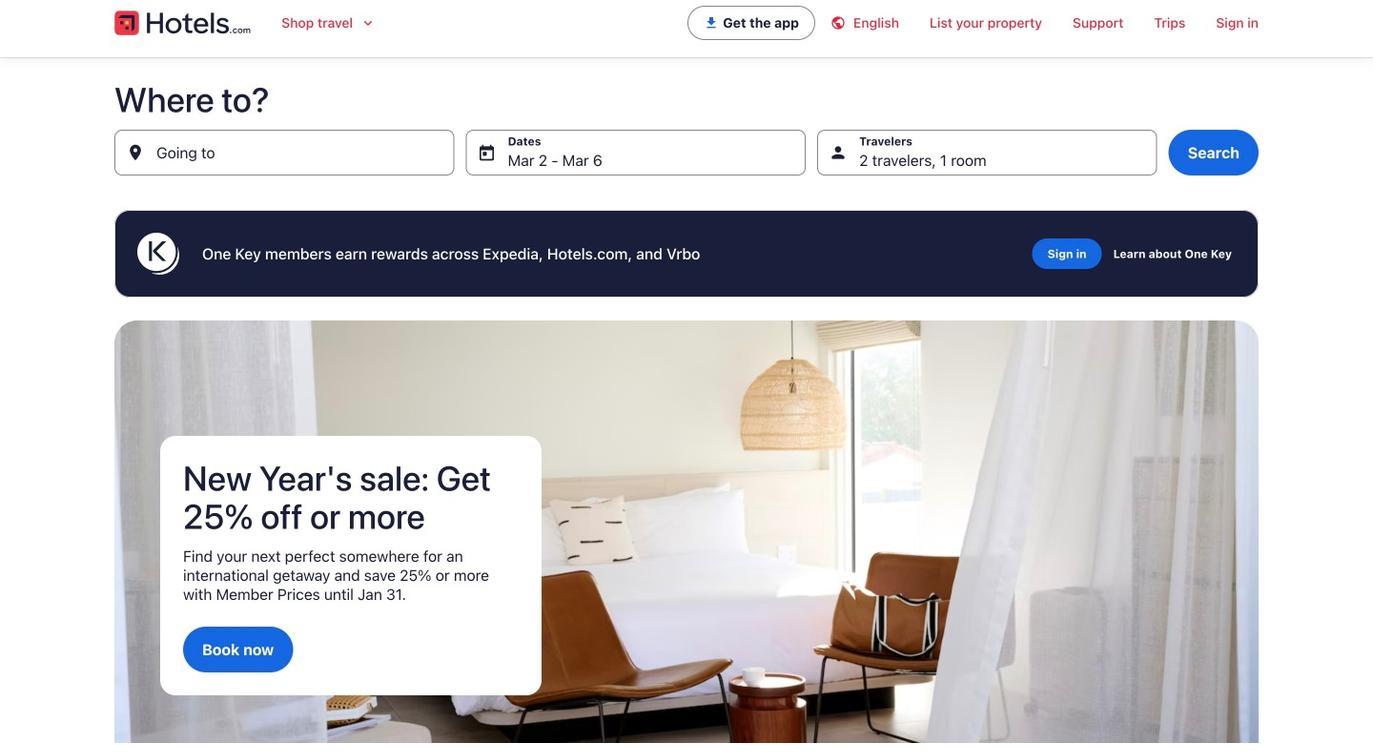 Task type: describe. For each thing, give the bounding box(es) containing it.
shop travel image
[[361, 15, 376, 31]]

hotels logo image
[[114, 8, 251, 38]]



Task type: locate. For each thing, give the bounding box(es) containing it.
small image
[[831, 15, 854, 31]]

download the app button image
[[704, 15, 719, 31]]

main content
[[0, 57, 1374, 743]]



Task type: vqa. For each thing, say whether or not it's contained in the screenshot.
small icon
yes



